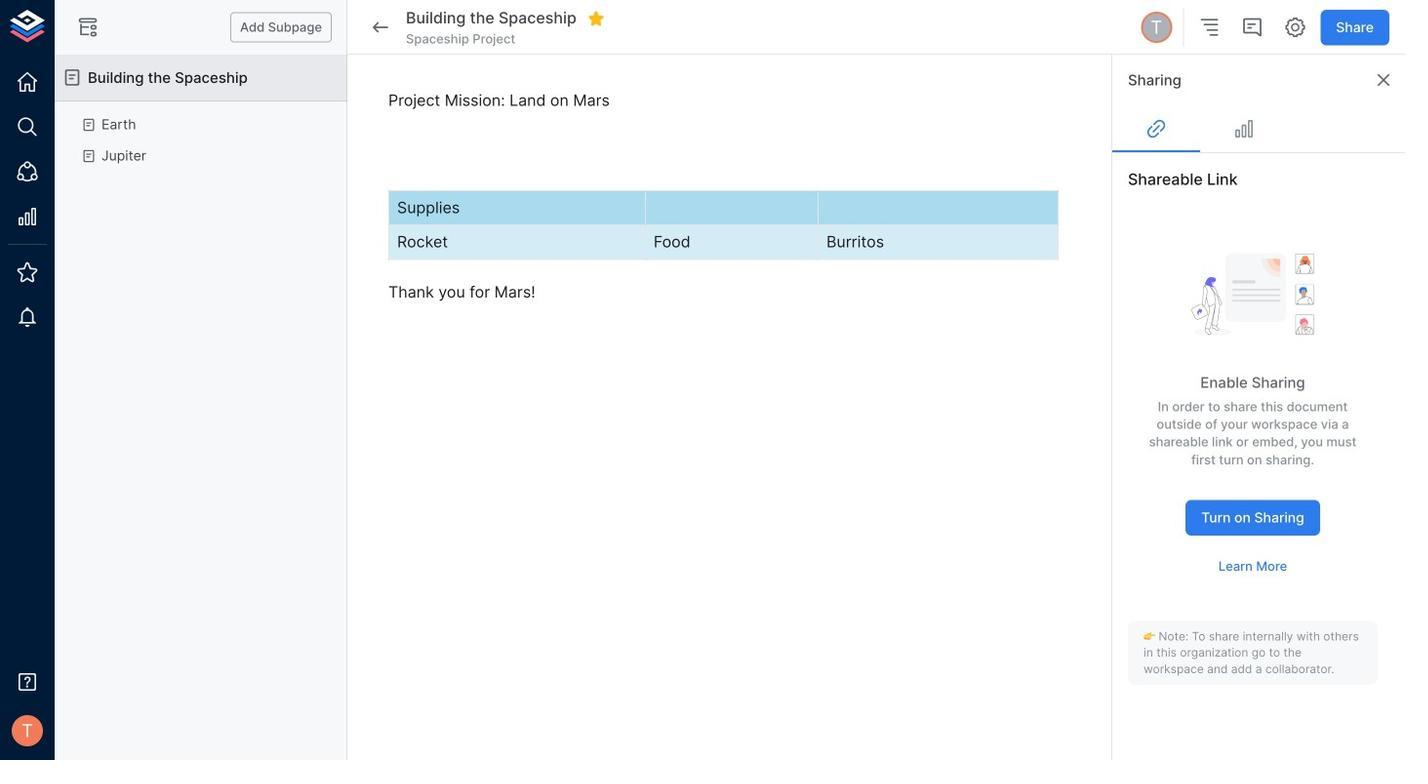 Task type: vqa. For each thing, say whether or not it's contained in the screenshot.
TAB LIST at right
yes



Task type: locate. For each thing, give the bounding box(es) containing it.
comments image
[[1240, 16, 1264, 39]]

settings image
[[1283, 16, 1307, 39]]

tab list
[[1112, 105, 1405, 152]]



Task type: describe. For each thing, give the bounding box(es) containing it.
table of contents image
[[1198, 16, 1221, 39]]

hide wiki image
[[76, 16, 100, 39]]

remove favorite image
[[587, 10, 605, 27]]

go back image
[[369, 16, 392, 39]]



